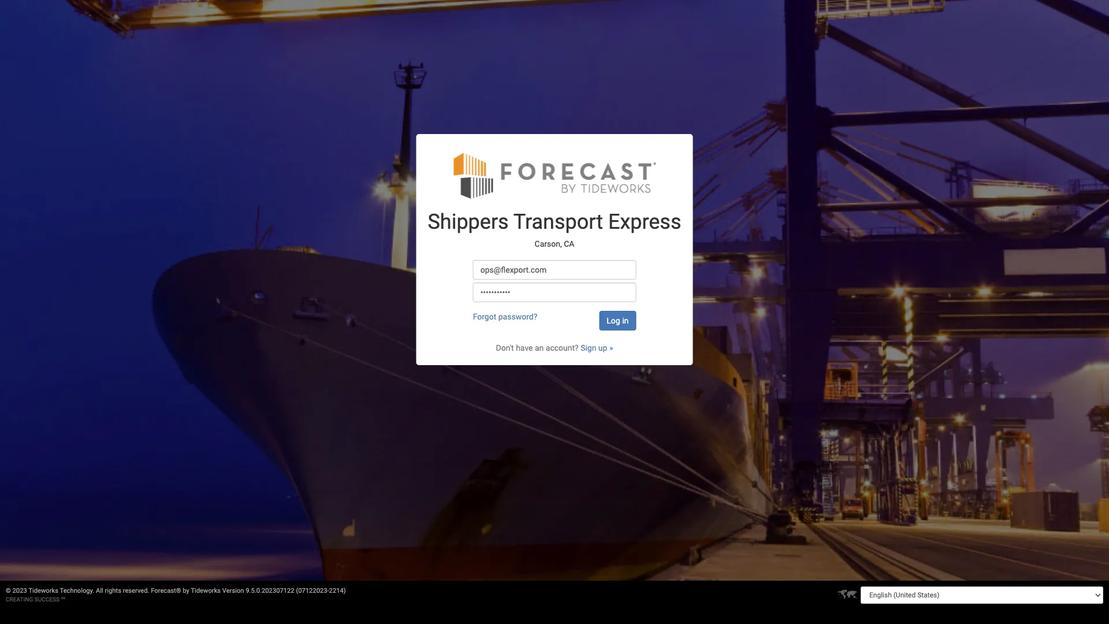 Task type: describe. For each thing, give the bounding box(es) containing it.
sign
[[581, 343, 597, 353]]

don't have an account? sign up »
[[496, 343, 613, 353]]

success
[[35, 596, 60, 603]]

»
[[610, 343, 613, 353]]

forgot password? log in
[[473, 312, 629, 325]]

© 2023 tideworks technology. all rights reserved. forecast® by tideworks version 9.5.0.202307122 (07122023-2214) creating success ℠
[[6, 587, 346, 603]]

don't
[[496, 343, 514, 353]]

express
[[609, 210, 682, 234]]

password?
[[499, 312, 538, 321]]

have
[[516, 343, 533, 353]]

log in button
[[599, 311, 636, 331]]

9.5.0.202307122
[[246, 587, 295, 595]]

technology.
[[60, 587, 94, 595]]

account?
[[546, 343, 579, 353]]

forgot password? link
[[473, 312, 538, 321]]

log
[[607, 316, 621, 325]]

shippers
[[428, 210, 509, 234]]

version
[[222, 587, 244, 595]]

Email or username text field
[[473, 260, 636, 280]]

Password password field
[[473, 283, 636, 302]]

carson,
[[535, 239, 562, 248]]

forecast® by tideworks image
[[454, 151, 656, 199]]



Task type: vqa. For each thing, say whether or not it's contained in the screenshot.
the 5934
no



Task type: locate. For each thing, give the bounding box(es) containing it.
forgot
[[473, 312, 497, 321]]

transport
[[514, 210, 603, 234]]

2 tideworks from the left
[[191, 587, 221, 595]]

by
[[183, 587, 189, 595]]

tideworks
[[28, 587, 58, 595], [191, 587, 221, 595]]

all
[[96, 587, 103, 595]]

©
[[6, 587, 11, 595]]

1 tideworks from the left
[[28, 587, 58, 595]]

2214)
[[329, 587, 346, 595]]

1 horizontal spatial tideworks
[[191, 587, 221, 595]]

creating
[[6, 596, 33, 603]]

an
[[535, 343, 544, 353]]

sign up » link
[[581, 343, 613, 353]]

2023
[[12, 587, 27, 595]]

(07122023-
[[296, 587, 329, 595]]

0 horizontal spatial tideworks
[[28, 587, 58, 595]]

tideworks up success
[[28, 587, 58, 595]]

℠
[[61, 596, 65, 603]]

rights
[[105, 587, 121, 595]]

shippers transport express carson, ca
[[428, 210, 682, 248]]

up
[[599, 343, 608, 353]]

tideworks right "by"
[[191, 587, 221, 595]]

forecast®
[[151, 587, 181, 595]]

reserved.
[[123, 587, 149, 595]]

in
[[623, 316, 629, 325]]

ca
[[564, 239, 575, 248]]



